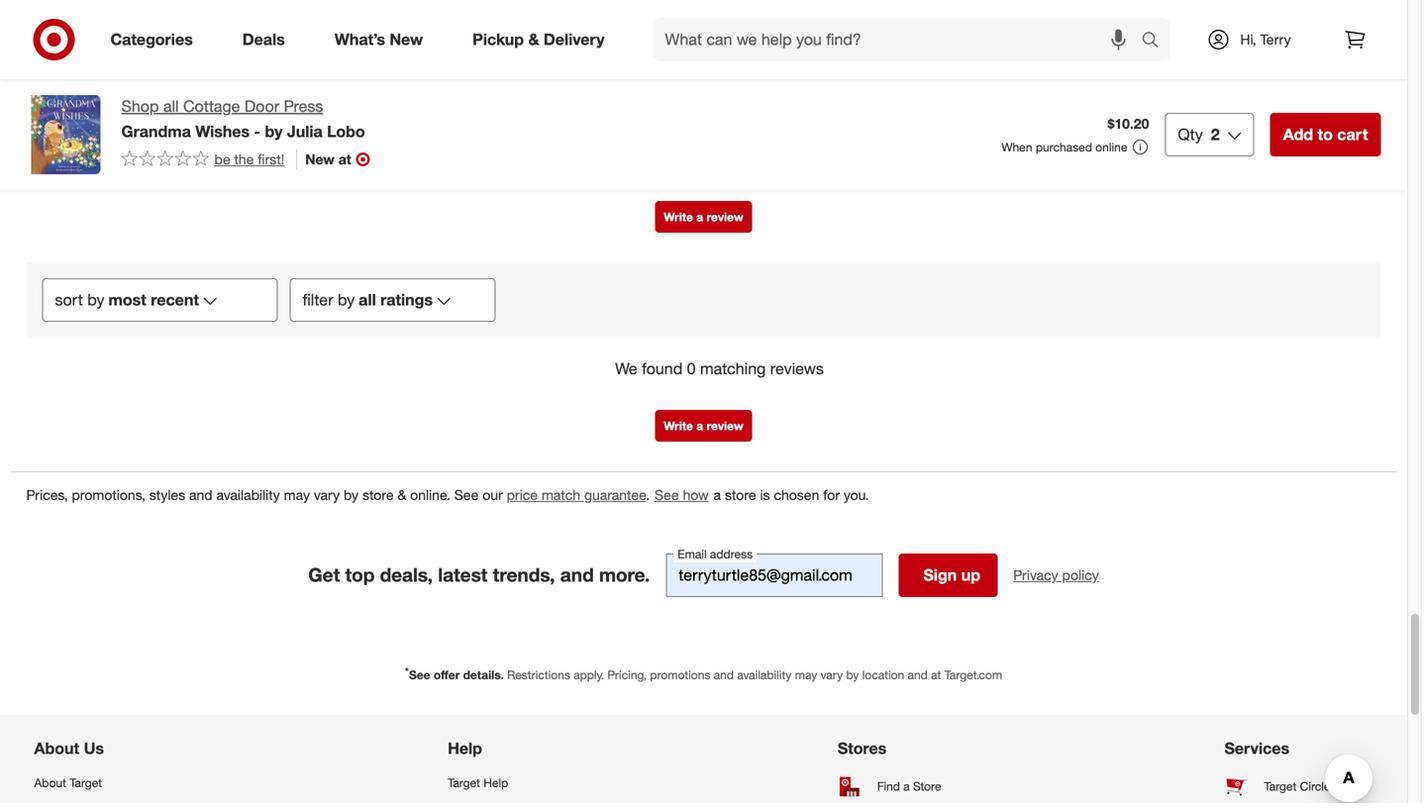 Task type: locate. For each thing, give the bounding box(es) containing it.
2 store from the left
[[725, 486, 756, 503]]

2 review from the top
[[707, 418, 743, 433]]

trends,
[[493, 563, 555, 586]]

styles
[[149, 486, 185, 503]]

1 horizontal spatial at
[[931, 667, 941, 682]]

0 vertical spatial all
[[163, 97, 179, 116]]

0 vertical spatial about
[[34, 739, 79, 758]]

at inside '* see offer details. restrictions apply. pricing, promotions and availability may vary by location and at target.com'
[[931, 667, 941, 682]]

by left online.
[[344, 486, 359, 503]]

new down the julia
[[305, 150, 335, 168]]

1 horizontal spatial all
[[359, 290, 376, 309]]

price
[[507, 486, 538, 503]]

1 vertical spatial all
[[359, 290, 376, 309]]

region
[[10, 0, 1421, 518]]

at down lobo
[[338, 150, 351, 168]]

latest
[[438, 563, 488, 586]]

0 horizontal spatial see
[[409, 667, 430, 682]]

stores
[[838, 739, 887, 758]]

and right styles
[[189, 486, 213, 503]]

1 horizontal spatial see
[[454, 486, 479, 503]]

sort
[[55, 290, 83, 309]]

target
[[70, 775, 102, 790], [448, 775, 480, 790], [1264, 779, 1297, 794]]

write a review
[[664, 209, 743, 224], [664, 418, 743, 433]]

0 horizontal spatial all
[[163, 97, 179, 116]]

location
[[862, 667, 904, 682]]

pickup
[[473, 30, 524, 49]]

0 horizontal spatial at
[[338, 150, 351, 168]]

2 horizontal spatial target
[[1264, 779, 1297, 794]]

all left 'ratings'
[[359, 290, 376, 309]]

may inside '* see offer details. restrictions apply. pricing, promotions and availability may vary by location and at target.com'
[[795, 667, 817, 682]]

0 horizontal spatial availability
[[216, 486, 280, 503]]

may up get
[[284, 486, 310, 503]]

sign
[[923, 565, 957, 585]]

-
[[254, 122, 260, 141]]

1 write a review button from the top
[[655, 201, 752, 233]]

1 about from the top
[[34, 739, 79, 758]]

about down about us
[[34, 775, 66, 790]]

see left our
[[454, 486, 479, 503]]

add
[[1283, 125, 1313, 144]]

0 vertical spatial write a review
[[664, 209, 743, 224]]

0 horizontal spatial &
[[398, 486, 406, 503]]

0 horizontal spatial store
[[362, 486, 394, 503]]

0 vertical spatial help
[[448, 739, 482, 758]]

image of grandma wishes - by julia lobo image
[[26, 95, 105, 174]]

terry
[[1260, 31, 1291, 48]]

search button
[[1132, 18, 1180, 65]]

at left target.com in the right of the page
[[931, 667, 941, 682]]

0 vertical spatial at
[[338, 150, 351, 168]]

and inside region
[[189, 486, 213, 503]]

& left online.
[[398, 486, 406, 503]]

1 vertical spatial write a review
[[664, 418, 743, 433]]

0 vertical spatial review
[[707, 209, 743, 224]]

0 horizontal spatial vary
[[314, 486, 340, 503]]

qty 2
[[1178, 125, 1220, 144]]

0 vertical spatial availability
[[216, 486, 280, 503]]

be the first!
[[214, 150, 284, 168]]

at
[[338, 150, 351, 168], [931, 667, 941, 682]]

add to cart button
[[1270, 113, 1381, 156]]

target help link
[[448, 766, 574, 799]]

target circle
[[1264, 779, 1330, 794]]

2 write a review button from the top
[[655, 410, 752, 442]]

when purchased online
[[1002, 140, 1127, 154]]

store
[[362, 486, 394, 503], [725, 486, 756, 503]]

privacy policy link
[[1013, 565, 1099, 585]]

categories link
[[94, 18, 218, 61]]

1 horizontal spatial new
[[390, 30, 423, 49]]

1 vertical spatial review
[[707, 418, 743, 433]]

target help
[[448, 775, 508, 790]]

None text field
[[666, 553, 883, 597]]

What can we help you find? suggestions appear below search field
[[653, 18, 1146, 61]]

new right what's
[[390, 30, 423, 49]]

0 horizontal spatial may
[[284, 486, 310, 503]]

vary
[[314, 486, 340, 503], [821, 667, 843, 682]]

1 horizontal spatial vary
[[821, 667, 843, 682]]

1 vertical spatial help
[[484, 775, 508, 790]]

sign up button
[[898, 553, 997, 597]]

online.
[[410, 486, 450, 503]]

get top deals, latest trends, and more.
[[308, 563, 650, 586]]

and left more.
[[560, 563, 594, 586]]

1 vertical spatial availability
[[737, 667, 792, 682]]

1 vertical spatial &
[[398, 486, 406, 503]]

by left location
[[846, 667, 859, 682]]

0 vertical spatial write a review button
[[655, 201, 752, 233]]

2 about from the top
[[34, 775, 66, 790]]

1 horizontal spatial may
[[795, 667, 817, 682]]

may
[[284, 486, 310, 503], [795, 667, 817, 682]]

1 vertical spatial may
[[795, 667, 817, 682]]

vary up get
[[314, 486, 340, 503]]

availability inside region
[[216, 486, 280, 503]]

target for target help
[[448, 775, 480, 790]]

by right '-'
[[265, 122, 283, 141]]

hi, terry
[[1240, 31, 1291, 48]]

by inside '* see offer details. restrictions apply. pricing, promotions and availability may vary by location and at target.com'
[[846, 667, 859, 682]]

deals,
[[380, 563, 433, 586]]

store
[[913, 779, 941, 794]]

all up grandma at the left top of page
[[163, 97, 179, 116]]

new inside what's new link
[[390, 30, 423, 49]]

write
[[664, 209, 693, 224], [664, 418, 693, 433]]

0 vertical spatial new
[[390, 30, 423, 49]]

1 review from the top
[[707, 209, 743, 224]]

1 horizontal spatial target
[[448, 775, 480, 790]]

vary left location
[[821, 667, 843, 682]]

availability
[[216, 486, 280, 503], [737, 667, 792, 682]]

1 horizontal spatial store
[[725, 486, 756, 503]]

apply.
[[574, 667, 604, 682]]

to
[[1318, 125, 1333, 144]]

chosen
[[774, 486, 819, 503]]

& right pickup
[[528, 30, 539, 49]]

see right . on the left of the page
[[655, 486, 679, 503]]

deals
[[242, 30, 285, 49]]

store left online.
[[362, 486, 394, 503]]

availability right styles
[[216, 486, 280, 503]]

0 horizontal spatial new
[[305, 150, 335, 168]]

purchased
[[1036, 140, 1092, 154]]

availability right promotions
[[737, 667, 792, 682]]

see left offer
[[409, 667, 430, 682]]

1 horizontal spatial help
[[484, 775, 508, 790]]

2 write from the top
[[664, 418, 693, 433]]

target for target circle
[[1264, 779, 1297, 794]]

recent
[[151, 290, 199, 309]]

hi,
[[1240, 31, 1256, 48]]

1 vertical spatial write a review button
[[655, 410, 752, 442]]

circle
[[1300, 779, 1330, 794]]

1 vertical spatial write
[[664, 418, 693, 433]]

store left is
[[725, 486, 756, 503]]

all
[[163, 97, 179, 116], [359, 290, 376, 309]]

about for about target
[[34, 775, 66, 790]]

$10.20
[[1108, 115, 1149, 132]]

offer
[[434, 667, 460, 682]]

about for about us
[[34, 739, 79, 758]]

press
[[284, 97, 323, 116]]

services
[[1224, 739, 1289, 758]]

0 vertical spatial &
[[528, 30, 539, 49]]

1 horizontal spatial availability
[[737, 667, 792, 682]]

review
[[707, 209, 743, 224], [707, 418, 743, 433]]

may left location
[[795, 667, 817, 682]]

wishes
[[195, 122, 250, 141]]

1 vertical spatial about
[[34, 775, 66, 790]]

0 vertical spatial write
[[664, 209, 693, 224]]

1 vertical spatial at
[[931, 667, 941, 682]]

julia
[[287, 122, 323, 141]]

0 vertical spatial may
[[284, 486, 310, 503]]

1 vertical spatial vary
[[821, 667, 843, 682]]

write a review button
[[655, 201, 752, 233], [655, 410, 752, 442]]

and
[[189, 486, 213, 503], [560, 563, 594, 586], [714, 667, 734, 682], [908, 667, 928, 682]]

about up about target
[[34, 739, 79, 758]]

add to cart
[[1283, 125, 1368, 144]]

about
[[34, 739, 79, 758], [34, 775, 66, 790]]



Task type: describe. For each thing, give the bounding box(es) containing it.
cart
[[1337, 125, 1368, 144]]

& inside region
[[398, 486, 406, 503]]

about target
[[34, 775, 102, 790]]

prices,
[[26, 486, 68, 503]]

prices, promotions, styles and availability may vary by store & online. see our price match guarantee . see how a store is chosen for you.
[[26, 486, 869, 503]]

filter
[[303, 290, 333, 309]]

promotions
[[650, 667, 710, 682]]

be
[[214, 150, 230, 168]]

and right promotions
[[714, 667, 734, 682]]

cottage
[[183, 97, 240, 116]]

the
[[234, 150, 254, 168]]

find
[[877, 779, 900, 794]]

about us
[[34, 739, 104, 758]]

sign up
[[923, 565, 980, 585]]

when
[[1002, 140, 1032, 154]]

up
[[961, 565, 980, 585]]

target circle link
[[1224, 766, 1373, 803]]

filter by all ratings
[[303, 290, 433, 309]]

*
[[405, 665, 409, 677]]

may inside region
[[284, 486, 310, 503]]

guarantee
[[584, 486, 646, 503]]

more.
[[599, 563, 650, 586]]

region containing sort by
[[10, 0, 1421, 518]]

about target link
[[34, 766, 184, 799]]

privacy policy
[[1013, 566, 1099, 584]]

availability inside '* see offer details. restrictions apply. pricing, promotions and availability may vary by location and at target.com'
[[737, 667, 792, 682]]

promotions,
[[72, 486, 145, 503]]

.
[[646, 486, 650, 503]]

1 write from the top
[[664, 209, 693, 224]]

how
[[683, 486, 709, 503]]

find a store
[[877, 779, 941, 794]]

we found 0 matching reviews
[[615, 359, 824, 378]]

what's new link
[[318, 18, 448, 61]]

what's
[[334, 30, 385, 49]]

target.com
[[944, 667, 1002, 682]]

find a store link
[[838, 766, 960, 803]]

0 horizontal spatial help
[[448, 739, 482, 758]]

pickup & delivery link
[[456, 18, 629, 61]]

0
[[687, 359, 696, 378]]

grandma
[[121, 122, 191, 141]]

top
[[345, 563, 375, 586]]

our
[[482, 486, 503, 503]]

restrictions
[[507, 667, 570, 682]]

shop
[[121, 97, 159, 116]]

2
[[1211, 125, 1220, 144]]

privacy
[[1013, 566, 1058, 584]]

1 horizontal spatial &
[[528, 30, 539, 49]]

pickup & delivery
[[473, 30, 605, 49]]

most
[[108, 290, 146, 309]]

* see offer details. restrictions apply. pricing, promotions and availability may vary by location and at target.com
[[405, 665, 1002, 682]]

match
[[542, 486, 580, 503]]

first!
[[258, 150, 284, 168]]

by right filter
[[338, 290, 355, 309]]

us
[[84, 739, 104, 758]]

details.
[[463, 667, 504, 682]]

see how button
[[654, 484, 710, 506]]

0 horizontal spatial target
[[70, 775, 102, 790]]

see inside '* see offer details. restrictions apply. pricing, promotions and availability may vary by location and at target.com'
[[409, 667, 430, 682]]

online
[[1096, 140, 1127, 154]]

reviews
[[770, 359, 824, 378]]

all inside 'shop all cottage door press grandma wishes - by julia lobo'
[[163, 97, 179, 116]]

matching
[[700, 359, 766, 378]]

deals link
[[226, 18, 310, 61]]

lobo
[[327, 122, 365, 141]]

qty
[[1178, 125, 1203, 144]]

1 vertical spatial new
[[305, 150, 335, 168]]

ratings
[[380, 290, 433, 309]]

1 write a review from the top
[[664, 209, 743, 224]]

and right location
[[908, 667, 928, 682]]

categories
[[110, 30, 193, 49]]

policy
[[1062, 566, 1099, 584]]

1 store from the left
[[362, 486, 394, 503]]

price match guarantee link
[[507, 486, 646, 503]]

new at
[[305, 150, 351, 168]]

search
[[1132, 32, 1180, 51]]

is
[[760, 486, 770, 503]]

for
[[823, 486, 840, 503]]

found
[[642, 359, 683, 378]]

shop all cottage door press grandma wishes - by julia lobo
[[121, 97, 365, 141]]

we
[[615, 359, 637, 378]]

by inside 'shop all cottage door press grandma wishes - by julia lobo'
[[265, 122, 283, 141]]

delivery
[[544, 30, 605, 49]]

you.
[[844, 486, 869, 503]]

2 write a review from the top
[[664, 418, 743, 433]]

vary inside '* see offer details. restrictions apply. pricing, promotions and availability may vary by location and at target.com'
[[821, 667, 843, 682]]

0 vertical spatial vary
[[314, 486, 340, 503]]

what's new
[[334, 30, 423, 49]]

2 horizontal spatial see
[[655, 486, 679, 503]]

by right sort
[[87, 290, 104, 309]]

sort by most recent
[[55, 290, 199, 309]]



Task type: vqa. For each thing, say whether or not it's contained in the screenshot.
be
yes



